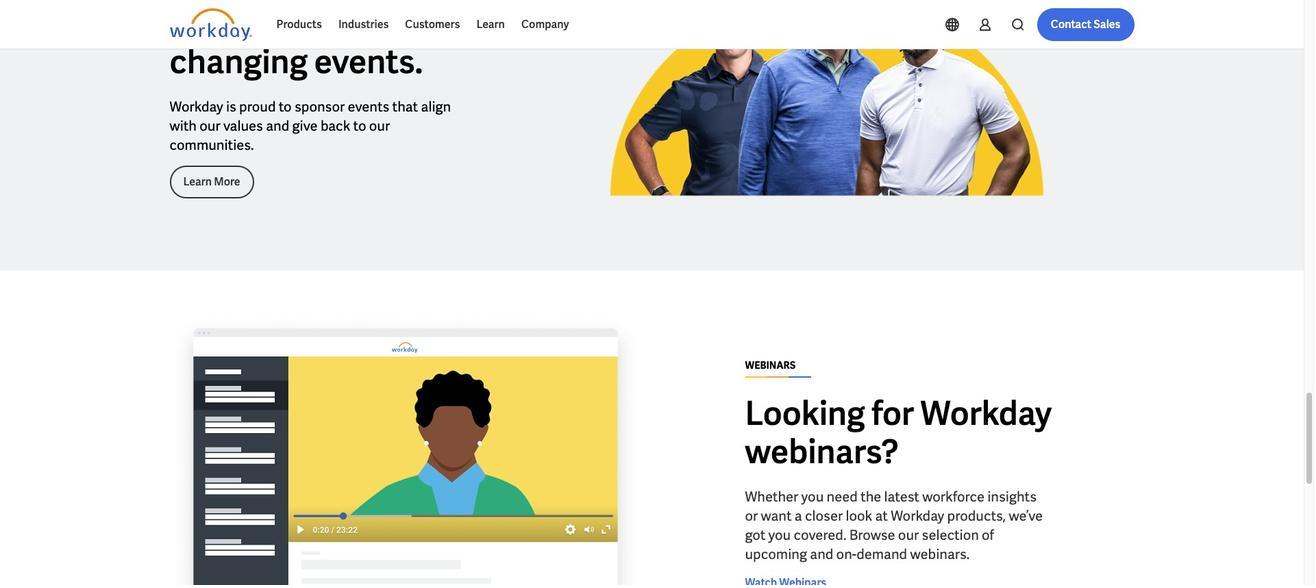 Task type: vqa. For each thing, say whether or not it's contained in the screenshot.
Learn's Learn
yes



Task type: locate. For each thing, give the bounding box(es) containing it.
you
[[802, 489, 824, 507], [769, 527, 791, 545]]

2 vertical spatial workday
[[891, 508, 945, 526]]

for
[[872, 393, 914, 435]]

want
[[761, 508, 792, 526]]

0 horizontal spatial you
[[769, 527, 791, 545]]

company
[[521, 17, 569, 32]]

0 vertical spatial workday
[[170, 98, 223, 116]]

learn more link
[[170, 166, 254, 199]]

contact
[[1051, 17, 1092, 32]]

to
[[279, 98, 292, 116], [353, 117, 366, 135]]

whether you need the latest workforce insights or want a closer look at workday products, we've got you covered. browse our selection of upcoming and on-demand webinars.
[[745, 489, 1043, 564]]

1 vertical spatial and
[[810, 546, 834, 564]]

1 horizontal spatial to
[[353, 117, 366, 135]]

got
[[745, 527, 766, 545]]

1 vertical spatial learn
[[183, 175, 212, 189]]

demand
[[857, 546, 907, 564]]

our inside whether you need the latest workforce insights or want a closer look at workday products, we've got you covered. browse our selection of upcoming and on-demand webinars.
[[898, 527, 919, 545]]

sponsor
[[295, 98, 345, 116]]

the
[[861, 489, 881, 507]]

1 horizontal spatial our
[[369, 117, 390, 135]]

0 vertical spatial and
[[266, 117, 289, 135]]

with
[[170, 117, 197, 135]]

learn left more
[[183, 175, 212, 189]]

0 vertical spatial you
[[802, 489, 824, 507]]

of
[[982, 527, 994, 545]]

industries
[[338, 17, 389, 32]]

learn for learn
[[477, 17, 505, 32]]

learn inside "link"
[[183, 175, 212, 189]]

to right proud
[[279, 98, 292, 116]]

learn left company
[[477, 17, 505, 32]]

workday inside looking for workday webinars?
[[921, 393, 1052, 435]]

changing
[[170, 40, 308, 83]]

company button
[[513, 8, 577, 41]]

our
[[200, 117, 220, 135], [369, 117, 390, 135], [898, 527, 919, 545]]

workday inside whether you need the latest workforce insights or want a closer look at workday products, we've got you covered. browse our selection of upcoming and on-demand webinars.
[[891, 508, 945, 526]]

is
[[226, 98, 236, 116]]

0 horizontal spatial to
[[279, 98, 292, 116]]

1 vertical spatial to
[[353, 117, 366, 135]]

our up demand
[[898, 527, 919, 545]]

more
[[214, 175, 240, 189]]

you up 'closer'
[[802, 489, 824, 507]]

webinars
[[745, 360, 796, 372]]

learn inside dropdown button
[[477, 17, 505, 32]]

0 horizontal spatial learn
[[183, 175, 212, 189]]

and down covered.
[[810, 546, 834, 564]]

our up communities.
[[200, 117, 220, 135]]

you down the want at the right
[[769, 527, 791, 545]]

0 horizontal spatial and
[[266, 117, 289, 135]]

to down events
[[353, 117, 366, 135]]

products
[[277, 17, 322, 32]]

and
[[266, 117, 289, 135], [810, 546, 834, 564]]

sponsoring game- changing events.
[[170, 2, 440, 83]]

0 vertical spatial learn
[[477, 17, 505, 32]]

contact sales link
[[1037, 8, 1134, 41]]

our down events
[[369, 117, 390, 135]]

workday sponsorships. image
[[581, 0, 1052, 227]]

whether
[[745, 489, 799, 507]]

webinars?
[[745, 431, 899, 474]]

1 horizontal spatial learn
[[477, 17, 505, 32]]

learn
[[477, 17, 505, 32], [183, 175, 212, 189]]

and left give
[[266, 117, 289, 135]]

workday webinars image
[[170, 315, 641, 586]]

on-
[[836, 546, 857, 564]]

or
[[745, 508, 758, 526]]

2 horizontal spatial our
[[898, 527, 919, 545]]

back
[[321, 117, 350, 135]]

and inside whether you need the latest workforce insights or want a closer look at workday products, we've got you covered. browse our selection of upcoming and on-demand webinars.
[[810, 546, 834, 564]]

learn button
[[468, 8, 513, 41]]

workforce
[[923, 489, 985, 507]]

1 horizontal spatial and
[[810, 546, 834, 564]]

at
[[875, 508, 888, 526]]

browse
[[850, 527, 895, 545]]

looking
[[745, 393, 865, 435]]

workday
[[170, 98, 223, 116], [921, 393, 1052, 435], [891, 508, 945, 526]]

1 vertical spatial workday
[[921, 393, 1052, 435]]

we've
[[1009, 508, 1043, 526]]



Task type: describe. For each thing, give the bounding box(es) containing it.
game-
[[347, 2, 440, 44]]

events.
[[314, 40, 423, 83]]

sales
[[1094, 17, 1121, 32]]

communities.
[[170, 136, 254, 154]]

products,
[[947, 508, 1006, 526]]

looking for workday webinars?
[[745, 393, 1052, 474]]

upcoming
[[745, 546, 807, 564]]

and inside workday is proud to sponsor events that align with our values and give back to our communities.
[[266, 117, 289, 135]]

customers button
[[397, 8, 468, 41]]

values
[[223, 117, 263, 135]]

sponsoring
[[170, 2, 341, 44]]

events
[[348, 98, 389, 116]]

contact sales
[[1051, 17, 1121, 32]]

1 vertical spatial you
[[769, 527, 791, 545]]

1 horizontal spatial you
[[802, 489, 824, 507]]

0 vertical spatial to
[[279, 98, 292, 116]]

a
[[795, 508, 802, 526]]

webinars.
[[910, 546, 970, 564]]

learn for learn more
[[183, 175, 212, 189]]

look
[[846, 508, 873, 526]]

that
[[392, 98, 418, 116]]

align
[[421, 98, 451, 116]]

need
[[827, 489, 858, 507]]

proud
[[239, 98, 276, 116]]

workday inside workday is proud to sponsor events that align with our values and give back to our communities.
[[170, 98, 223, 116]]

industries button
[[330, 8, 397, 41]]

covered.
[[794, 527, 847, 545]]

closer
[[805, 508, 843, 526]]

go to the homepage image
[[170, 8, 252, 41]]

customers
[[405, 17, 460, 32]]

selection
[[922, 527, 979, 545]]

give
[[292, 117, 318, 135]]

0 horizontal spatial our
[[200, 117, 220, 135]]

products button
[[268, 8, 330, 41]]

learn more
[[183, 175, 240, 189]]

workday is proud to sponsor events that align with our values and give back to our communities.
[[170, 98, 451, 154]]

latest
[[884, 489, 920, 507]]

insights
[[988, 489, 1037, 507]]



